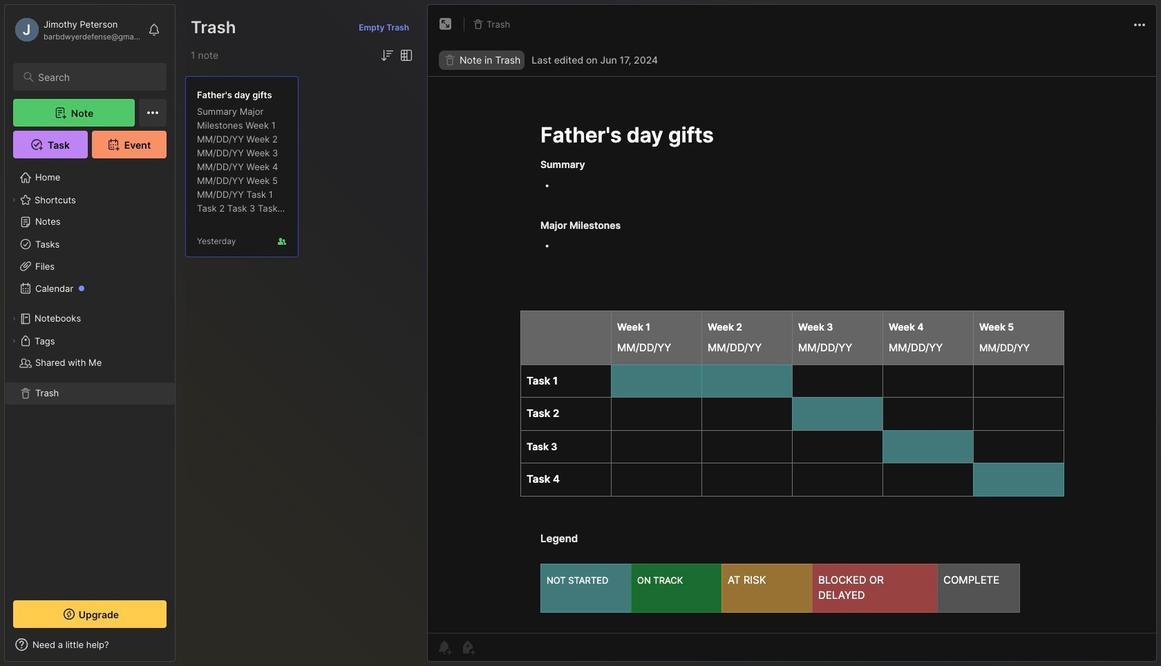 Task type: vqa. For each thing, say whether or not it's contained in the screenshot.
and in Easily sort by due date, note, or assigned status using this view and more.
no



Task type: describe. For each thing, give the bounding box(es) containing it.
add a reminder image
[[436, 639, 453, 656]]

none search field inside main element
[[38, 68, 154, 85]]

Account field
[[13, 16, 141, 44]]

main element
[[0, 0, 180, 666]]

expand note image
[[438, 16, 454, 33]]

more actions image
[[1132, 16, 1149, 33]]

expand notebooks image
[[10, 315, 18, 323]]

Search text field
[[38, 71, 154, 84]]

More actions field
[[1132, 15, 1149, 33]]



Task type: locate. For each thing, give the bounding box(es) containing it.
Sort options field
[[379, 47, 396, 64]]

WHAT'S NEW field
[[5, 634, 175, 656]]

click to collapse image
[[175, 640, 185, 657]]

View options field
[[396, 47, 415, 64]]

expand tags image
[[10, 337, 18, 345]]

None search field
[[38, 68, 154, 85]]

note window element
[[427, 4, 1158, 665]]

Note Editor text field
[[428, 76, 1157, 633]]

add tag image
[[460, 639, 477, 656]]



